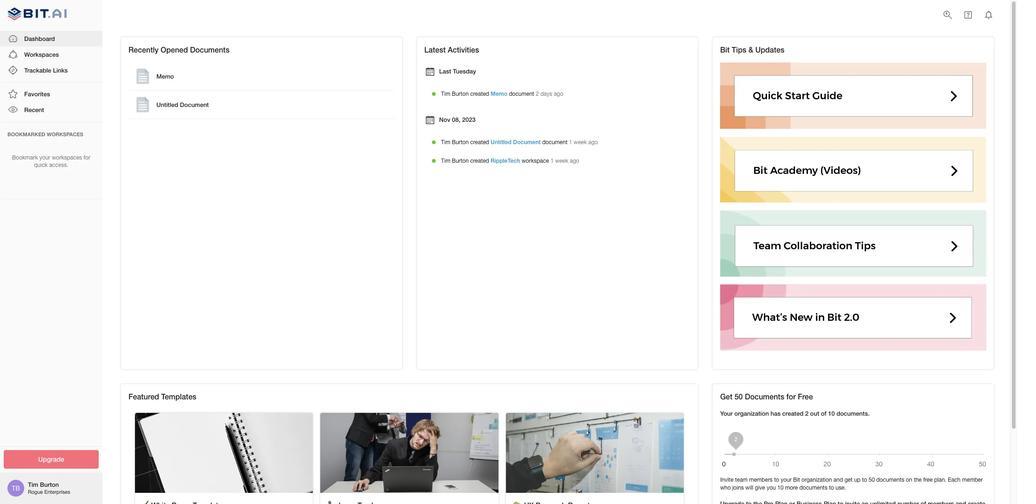 Task type: vqa. For each thing, say whether or not it's contained in the screenshot.


Task type: describe. For each thing, give the bounding box(es) containing it.
opened
[[161, 45, 188, 54]]

1 inside "tim burton created rippletech workspace 1 week ago"
[[551, 158, 554, 164]]

documents.
[[837, 410, 870, 418]]

rippletech
[[491, 157, 520, 164]]

workspaces button
[[0, 46, 102, 62]]

1 vertical spatial document
[[513, 139, 541, 146]]

get
[[845, 477, 853, 484]]

use.
[[836, 485, 846, 492]]

templates
[[161, 393, 196, 401]]

last tuesday
[[439, 68, 476, 75]]

plan.
[[935, 477, 947, 484]]

your inside the bookmark your workspaces for quick access.
[[39, 154, 50, 161]]

upgrade button
[[4, 450, 99, 469]]

1 horizontal spatial memo link
[[491, 90, 508, 97]]

burton for rippletech
[[452, 158, 469, 164]]

document inside tim burton created memo document 2 days ago
[[509, 91, 534, 97]]

free
[[798, 393, 813, 401]]

get
[[720, 393, 733, 401]]

0 horizontal spatial bit
[[720, 45, 730, 54]]

2 horizontal spatial to
[[862, 477, 867, 484]]

2023
[[462, 116, 476, 124]]

recent
[[24, 106, 44, 114]]

week inside tim burton created untitled document document 1 week ago
[[574, 139, 587, 146]]

08,
[[452, 116, 461, 124]]

nov
[[439, 116, 450, 124]]

untitled document link for recently opened documents
[[130, 93, 393, 117]]

tuesday
[[453, 68, 476, 75]]

quick
[[34, 162, 48, 169]]

0 horizontal spatial organization
[[735, 410, 769, 418]]

days
[[541, 91, 553, 97]]

tim burton created untitled document document 1 week ago
[[441, 139, 598, 146]]

tim burton created rippletech workspace 1 week ago
[[441, 157, 579, 164]]

trackable links
[[24, 67, 68, 74]]

1 horizontal spatial documents
[[877, 477, 905, 484]]

rogue
[[28, 490, 43, 496]]

dashboard
[[24, 35, 55, 42]]

bookmarked
[[7, 131, 45, 137]]

bookmarked workspaces
[[7, 131, 83, 137]]

your
[[720, 410, 733, 418]]

0 vertical spatial memo
[[156, 73, 174, 80]]

tb
[[12, 485, 20, 493]]

bookmark
[[12, 154, 38, 161]]

updates
[[756, 45, 785, 54]]

the
[[914, 477, 922, 484]]

favorites
[[24, 90, 50, 98]]

latest
[[424, 45, 446, 54]]

latest activities
[[424, 45, 479, 54]]

✍️white paper template image
[[135, 414, 313, 494]]

each
[[948, 477, 961, 484]]

last
[[439, 68, 451, 75]]

for for workspaces
[[84, 154, 90, 161]]

joins
[[733, 485, 744, 492]]

tim burton rogue enterprises
[[28, 482, 70, 496]]

for for documents
[[787, 393, 796, 401]]

tim for untitled document
[[441, 139, 450, 146]]

tim for memo
[[441, 91, 450, 97]]

of
[[821, 410, 827, 418]]

links
[[53, 67, 68, 74]]

burton for untitled document
[[452, 139, 469, 146]]

and
[[834, 477, 843, 484]]

on
[[906, 477, 913, 484]]

1 vertical spatial untitled
[[491, 139, 512, 146]]

ago inside tim burton created untitled document document 1 week ago
[[589, 139, 598, 146]]

created for untitled
[[470, 139, 489, 146]]

recently opened documents
[[129, 45, 230, 54]]

invite team members to your bit organization and get up to 50 documents on the free plan. each member who joins will give you 10 more documents to use.
[[720, 477, 983, 492]]

give
[[755, 485, 765, 492]]



Task type: locate. For each thing, give the bounding box(es) containing it.
recently
[[129, 45, 159, 54]]

1 horizontal spatial 10
[[828, 410, 835, 418]]

your inside invite team members to your bit organization and get up to 50 documents on the free plan. each member who joins will give you 10 more documents to use.
[[781, 477, 792, 484]]

rippletech link
[[491, 157, 520, 164]]

🎨 ux research report image
[[506, 414, 684, 494]]

burton
[[452, 91, 469, 97], [452, 139, 469, 146], [452, 158, 469, 164], [40, 482, 59, 489]]

document
[[509, 91, 534, 97], [542, 139, 568, 146]]

documents right "opened"
[[190, 45, 230, 54]]

0 horizontal spatial 50
[[735, 393, 743, 401]]

documents
[[190, 45, 230, 54], [745, 393, 785, 401]]

upgrade
[[38, 456, 64, 464]]

documents
[[877, 477, 905, 484], [800, 485, 828, 492]]

1 horizontal spatial 50
[[869, 477, 875, 484]]

0 vertical spatial 10
[[828, 410, 835, 418]]

50 inside invite team members to your bit organization and get up to 50 documents on the free plan. each member who joins will give you 10 more documents to use.
[[869, 477, 875, 484]]

1 horizontal spatial 2
[[805, 410, 809, 418]]

burton inside "tim burton created rippletech workspace 1 week ago"
[[452, 158, 469, 164]]

2 inside tim burton created memo document 2 days ago
[[536, 91, 539, 97]]

workspaces
[[47, 131, 83, 137]]

documents up the has
[[745, 393, 785, 401]]

1 horizontal spatial bit
[[793, 477, 800, 484]]

1 vertical spatial 50
[[869, 477, 875, 484]]

0 horizontal spatial untitled
[[156, 101, 178, 109]]

2
[[536, 91, 539, 97], [805, 410, 809, 418]]

0 vertical spatial document
[[509, 91, 534, 97]]

untitled document link for tim burton
[[491, 139, 541, 146]]

for inside the bookmark your workspaces for quick access.
[[84, 154, 90, 161]]

tips
[[732, 45, 747, 54]]

memo link
[[130, 64, 393, 89], [491, 90, 508, 97]]

1 vertical spatial memo
[[491, 90, 508, 97]]

enterprises
[[44, 490, 70, 496]]

created right the has
[[783, 410, 804, 418]]

1 horizontal spatial ago
[[570, 158, 579, 164]]

workspaces
[[24, 51, 59, 58]]

your up quick
[[39, 154, 50, 161]]

organization left and
[[802, 477, 832, 484]]

0 vertical spatial untitled
[[156, 101, 178, 109]]

50
[[735, 393, 743, 401], [869, 477, 875, 484]]

0 vertical spatial 2
[[536, 91, 539, 97]]

created for rippletech
[[470, 158, 489, 164]]

organization inside invite team members to your bit organization and get up to 50 documents on the free plan. each member who joins will give you 10 more documents to use.
[[802, 477, 832, 484]]

who
[[720, 485, 731, 492]]

will
[[746, 485, 754, 492]]

ago inside tim burton created memo document 2 days ago
[[554, 91, 563, 97]]

workspace
[[522, 158, 549, 164]]

0 horizontal spatial documents
[[800, 485, 828, 492]]

1 vertical spatial 1
[[551, 158, 554, 164]]

1 vertical spatial week
[[555, 158, 569, 164]]

bit up more
[[793, 477, 800, 484]]

members
[[749, 477, 773, 484]]

tim burton created memo document 2 days ago
[[441, 90, 563, 97]]

bit tips & updates
[[720, 45, 785, 54]]

created left rippletech link
[[470, 158, 489, 164]]

created inside tim burton created untitled document document 1 week ago
[[470, 139, 489, 146]]

0 horizontal spatial to
[[774, 477, 779, 484]]

featured templates
[[129, 393, 196, 401]]

up
[[854, 477, 861, 484]]

0 vertical spatial for
[[84, 154, 90, 161]]

created for memo
[[470, 91, 489, 97]]

0 horizontal spatial ago
[[554, 91, 563, 97]]

burton inside tim burton rogue enterprises
[[40, 482, 59, 489]]

0 horizontal spatial for
[[84, 154, 90, 161]]

created inside "tim burton created rippletech workspace 1 week ago"
[[470, 158, 489, 164]]

1 vertical spatial ago
[[589, 139, 598, 146]]

recent button
[[0, 102, 102, 118]]

2 vertical spatial ago
[[570, 158, 579, 164]]

10
[[828, 410, 835, 418], [778, 485, 784, 492]]

document up workspace
[[542, 139, 568, 146]]

memo
[[156, 73, 174, 80], [491, 90, 508, 97]]

burton for memo
[[452, 91, 469, 97]]

ago inside "tim burton created rippletech workspace 1 week ago"
[[570, 158, 579, 164]]

document
[[180, 101, 209, 109], [513, 139, 541, 146]]

50 right up
[[869, 477, 875, 484]]

1 horizontal spatial for
[[787, 393, 796, 401]]

to right up
[[862, 477, 867, 484]]

for
[[84, 154, 90, 161], [787, 393, 796, 401]]

1 horizontal spatial documents
[[745, 393, 785, 401]]

1 horizontal spatial document
[[513, 139, 541, 146]]

document left days
[[509, 91, 534, 97]]

1 vertical spatial document
[[542, 139, 568, 146]]

1 horizontal spatial untitled document link
[[491, 139, 541, 146]]

0 horizontal spatial week
[[555, 158, 569, 164]]

0 vertical spatial untitled document link
[[130, 93, 393, 117]]

member
[[962, 477, 983, 484]]

documents left the on
[[877, 477, 905, 484]]

50 right get
[[735, 393, 743, 401]]

for left free
[[787, 393, 796, 401]]

0 vertical spatial 50
[[735, 393, 743, 401]]

0 horizontal spatial document
[[509, 91, 534, 97]]

for right workspaces
[[84, 154, 90, 161]]

to up you
[[774, 477, 779, 484]]

has
[[771, 410, 781, 418]]

documents for 50
[[745, 393, 785, 401]]

ago for memo
[[554, 91, 563, 97]]

1 vertical spatial for
[[787, 393, 796, 401]]

0 horizontal spatial your
[[39, 154, 50, 161]]

ago for rippletech
[[570, 158, 579, 164]]

0 vertical spatial organization
[[735, 410, 769, 418]]

trackable links button
[[0, 62, 102, 78]]

nov 08, 2023
[[439, 116, 476, 124]]

2 left days
[[536, 91, 539, 97]]

1 vertical spatial bit
[[793, 477, 800, 484]]

to
[[774, 477, 779, 484], [862, 477, 867, 484], [829, 485, 834, 492]]

10 right you
[[778, 485, 784, 492]]

📞 issue tracker image
[[321, 414, 499, 494]]

tim for rippletech
[[441, 158, 450, 164]]

1
[[569, 139, 572, 146], [551, 158, 554, 164]]

your
[[39, 154, 50, 161], [781, 477, 792, 484]]

out
[[810, 410, 820, 418]]

0 vertical spatial week
[[574, 139, 587, 146]]

created down tuesday
[[470, 91, 489, 97]]

workspaces
[[52, 154, 82, 161]]

week inside "tim burton created rippletech workspace 1 week ago"
[[555, 158, 569, 164]]

created down 2023
[[470, 139, 489, 146]]

untitled document link
[[130, 93, 393, 117], [491, 139, 541, 146]]

1 vertical spatial untitled document link
[[491, 139, 541, 146]]

created inside tim burton created memo document 2 days ago
[[470, 91, 489, 97]]

1 vertical spatial 10
[[778, 485, 784, 492]]

favorites button
[[0, 86, 102, 102]]

10 inside invite team members to your bit organization and get up to 50 documents on the free plan. each member who joins will give you 10 more documents to use.
[[778, 485, 784, 492]]

burton inside tim burton created memo document 2 days ago
[[452, 91, 469, 97]]

trackable
[[24, 67, 51, 74]]

week
[[574, 139, 587, 146], [555, 158, 569, 164]]

tim inside tim burton rogue enterprises
[[28, 482, 38, 489]]

access.
[[49, 162, 68, 169]]

tim inside "tim burton created rippletech workspace 1 week ago"
[[441, 158, 450, 164]]

dashboard button
[[0, 31, 102, 46]]

0 horizontal spatial documents
[[190, 45, 230, 54]]

get 50 documents for free
[[720, 393, 813, 401]]

1 horizontal spatial 1
[[569, 139, 572, 146]]

1 inside tim burton created untitled document document 1 week ago
[[569, 139, 572, 146]]

1 horizontal spatial untitled
[[491, 139, 512, 146]]

0 vertical spatial ago
[[554, 91, 563, 97]]

team
[[735, 477, 748, 484]]

&
[[749, 45, 754, 54]]

created
[[470, 91, 489, 97], [470, 139, 489, 146], [470, 158, 489, 164], [783, 410, 804, 418]]

bit inside invite team members to your bit organization and get up to 50 documents on the free plan. each member who joins will give you 10 more documents to use.
[[793, 477, 800, 484]]

1 vertical spatial memo link
[[491, 90, 508, 97]]

0 horizontal spatial memo
[[156, 73, 174, 80]]

bookmark your workspaces for quick access.
[[12, 154, 90, 169]]

bit left the tips
[[720, 45, 730, 54]]

tim inside tim burton created untitled document document 1 week ago
[[441, 139, 450, 146]]

1 horizontal spatial document
[[542, 139, 568, 146]]

1 vertical spatial organization
[[802, 477, 832, 484]]

documents right more
[[800, 485, 828, 492]]

0 horizontal spatial document
[[180, 101, 209, 109]]

0 vertical spatial your
[[39, 154, 50, 161]]

0 vertical spatial bit
[[720, 45, 730, 54]]

invite
[[720, 477, 734, 484]]

untitled document
[[156, 101, 209, 109]]

document inside tim burton created untitled document document 1 week ago
[[542, 139, 568, 146]]

you
[[767, 485, 776, 492]]

your up more
[[781, 477, 792, 484]]

0 vertical spatial documents
[[190, 45, 230, 54]]

your organization has created 2 out of 10 documents.
[[720, 410, 870, 418]]

free
[[924, 477, 933, 484]]

0 vertical spatial document
[[180, 101, 209, 109]]

1 vertical spatial 2
[[805, 410, 809, 418]]

0 horizontal spatial memo link
[[130, 64, 393, 89]]

0 horizontal spatial 2
[[536, 91, 539, 97]]

1 horizontal spatial to
[[829, 485, 834, 492]]

ago
[[554, 91, 563, 97], [589, 139, 598, 146], [570, 158, 579, 164]]

0 horizontal spatial untitled document link
[[130, 93, 393, 117]]

0 vertical spatial 1
[[569, 139, 572, 146]]

1 horizontal spatial week
[[574, 139, 587, 146]]

2 horizontal spatial ago
[[589, 139, 598, 146]]

to left use.
[[829, 485, 834, 492]]

untitled
[[156, 101, 178, 109], [491, 139, 512, 146]]

0 vertical spatial memo link
[[130, 64, 393, 89]]

0 vertical spatial documents
[[877, 477, 905, 484]]

burton inside tim burton created untitled document document 1 week ago
[[452, 139, 469, 146]]

1 horizontal spatial memo
[[491, 90, 508, 97]]

more
[[785, 485, 798, 492]]

organization down get 50 documents for free
[[735, 410, 769, 418]]

0 horizontal spatial 1
[[551, 158, 554, 164]]

tim
[[441, 91, 450, 97], [441, 139, 450, 146], [441, 158, 450, 164], [28, 482, 38, 489]]

10 right of
[[828, 410, 835, 418]]

1 vertical spatial documents
[[800, 485, 828, 492]]

documents for opened
[[190, 45, 230, 54]]

activities
[[448, 45, 479, 54]]

1 horizontal spatial organization
[[802, 477, 832, 484]]

0 horizontal spatial 10
[[778, 485, 784, 492]]

1 horizontal spatial your
[[781, 477, 792, 484]]

tim inside tim burton created memo document 2 days ago
[[441, 91, 450, 97]]

1 vertical spatial documents
[[745, 393, 785, 401]]

2 left out
[[805, 410, 809, 418]]

1 vertical spatial your
[[781, 477, 792, 484]]

featured
[[129, 393, 159, 401]]



